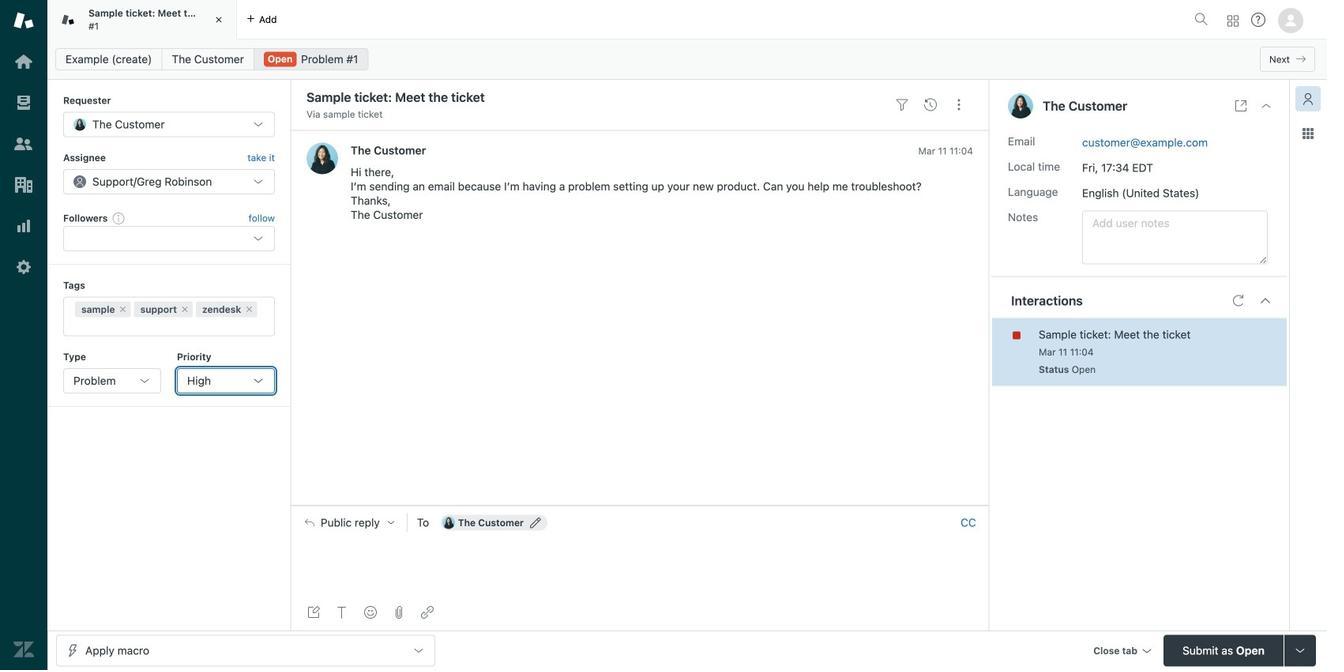 Task type: locate. For each thing, give the bounding box(es) containing it.
customer@example.com image
[[442, 517, 455, 529]]

customers image
[[13, 134, 34, 154]]

info on adding followers image
[[113, 212, 125, 224]]

1 horizontal spatial remove image
[[180, 305, 190, 314]]

tab
[[47, 0, 237, 40]]

2 remove image from the left
[[180, 305, 190, 314]]

hide composer image
[[634, 499, 646, 512]]

insert emojis image
[[364, 606, 377, 619]]

remove image
[[118, 305, 128, 314], [180, 305, 190, 314]]

zendesk products image
[[1228, 15, 1239, 26]]

avatar image
[[307, 143, 338, 174]]

add attachment image
[[393, 606, 405, 619]]

apps image
[[1302, 127, 1315, 140]]

displays possible ticket submission types image
[[1294, 644, 1307, 657]]

views image
[[13, 92, 34, 113]]

events image
[[925, 99, 937, 111]]

filter image
[[896, 99, 909, 111]]

user image
[[1008, 93, 1034, 119]]

zendesk image
[[13, 639, 34, 660]]

tabs tab list
[[47, 0, 1189, 40]]

Mar 11 11:04 text field
[[919, 145, 974, 156]]

format text image
[[336, 606, 349, 619]]

ticket actions image
[[953, 99, 966, 111]]

secondary element
[[47, 43, 1328, 75]]

Subject field
[[303, 88, 885, 107]]

0 horizontal spatial remove image
[[118, 305, 128, 314]]



Task type: vqa. For each thing, say whether or not it's contained in the screenshot.
the left MAR 11 11:04 TEXT BOX
no



Task type: describe. For each thing, give the bounding box(es) containing it.
customer context image
[[1302, 92, 1315, 105]]

close image
[[211, 12, 227, 28]]

view more details image
[[1235, 100, 1248, 112]]

1 remove image from the left
[[118, 305, 128, 314]]

add link (cmd k) image
[[421, 606, 434, 619]]

main element
[[0, 0, 47, 670]]

close image
[[1260, 100, 1273, 112]]

reporting image
[[13, 216, 34, 236]]

remove image
[[244, 305, 254, 314]]

organizations image
[[13, 175, 34, 195]]

draft mode image
[[307, 606, 320, 619]]

get help image
[[1252, 13, 1266, 27]]

edit user image
[[530, 517, 541, 528]]

zendesk support image
[[13, 10, 34, 31]]

admin image
[[13, 257, 34, 277]]

Mar 11 11:04 text field
[[1039, 347, 1094, 358]]

Add user notes text field
[[1083, 211, 1268, 264]]

get started image
[[13, 51, 34, 72]]



